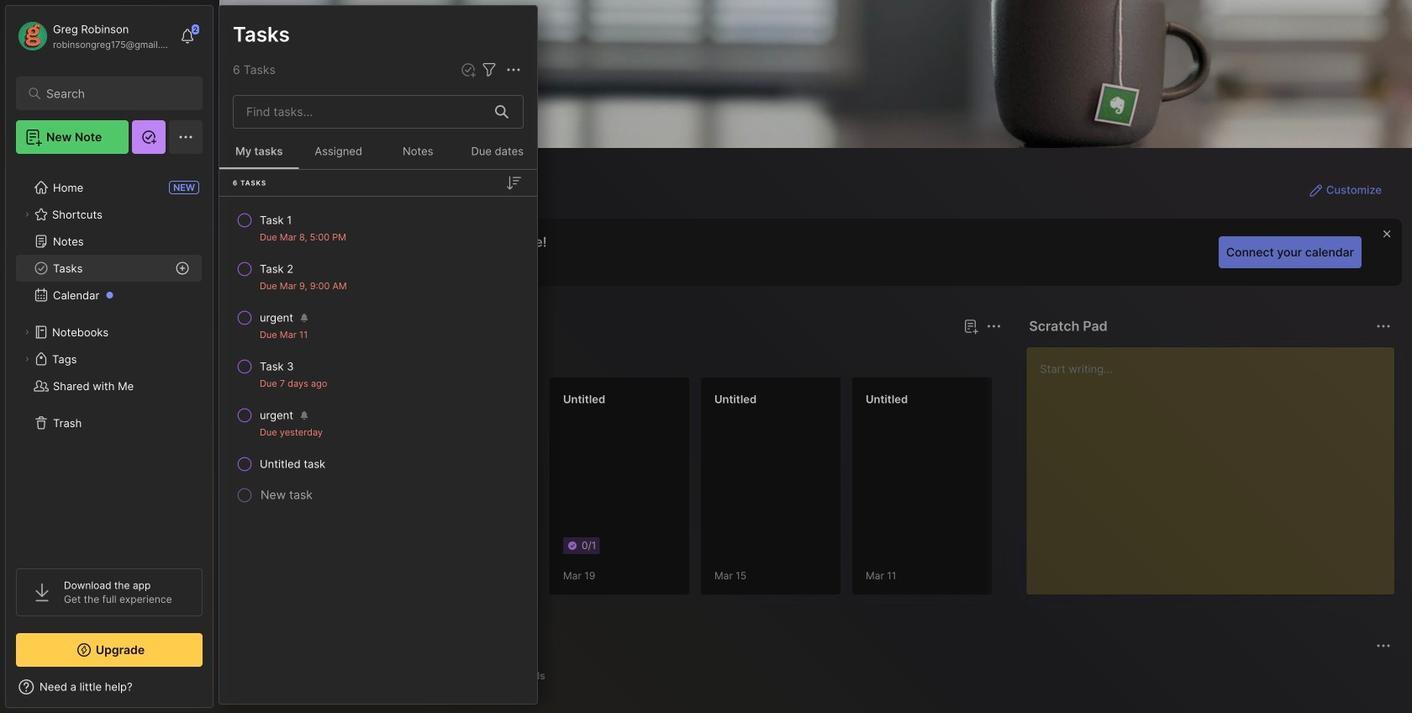 Task type: vqa. For each thing, say whether or not it's contained in the screenshot.
thumbnail
no



Task type: describe. For each thing, give the bounding box(es) containing it.
2 row from the top
[[226, 254, 531, 299]]

filter tasks image
[[479, 60, 500, 80]]

click to collapse image
[[212, 682, 225, 702]]

tree inside 'main' element
[[6, 164, 213, 553]]

main element
[[0, 0, 219, 713]]

Search text field
[[46, 86, 180, 102]]

task 2 1 cell
[[260, 261, 294, 278]]

2 tab list from the top
[[250, 666, 1389, 686]]

none search field inside 'main' element
[[46, 83, 180, 103]]

3 row from the top
[[226, 303, 531, 348]]

More actions and view options field
[[500, 60, 524, 80]]

6 row from the top
[[226, 449, 531, 479]]

untitled task 5 cell
[[260, 456, 326, 473]]



Task type: locate. For each thing, give the bounding box(es) containing it.
tree
[[6, 164, 213, 553]]

row group
[[219, 170, 537, 527], [246, 377, 1413, 606]]

urgent 4 cell
[[260, 407, 293, 424]]

urgent 2 cell
[[260, 309, 293, 326]]

row
[[226, 205, 531, 251], [226, 254, 531, 299], [226, 303, 531, 348], [226, 352, 531, 397], [226, 400, 531, 446], [226, 449, 531, 479]]

Find tasks… text field
[[236, 98, 485, 126]]

1 vertical spatial tab list
[[250, 666, 1389, 686]]

WHAT'S NEW field
[[6, 674, 213, 701]]

tab
[[250, 346, 299, 367], [306, 346, 374, 367], [378, 666, 449, 686], [506, 666, 553, 686]]

expand notebooks image
[[22, 327, 32, 337]]

1 tab list from the top
[[250, 346, 999, 367]]

None search field
[[46, 83, 180, 103]]

4 row from the top
[[226, 352, 531, 397]]

task 1 0 cell
[[260, 212, 292, 229]]

1 row from the top
[[226, 205, 531, 251]]

Sort options field
[[504, 173, 524, 193]]

0 vertical spatial tab list
[[250, 346, 999, 367]]

sort options image
[[504, 173, 524, 193]]

Account field
[[16, 19, 172, 53]]

task 3 3 cell
[[260, 358, 294, 375]]

more actions and view options image
[[504, 60, 524, 80]]

tab list
[[250, 346, 999, 367], [250, 666, 1389, 686]]

expand tags image
[[22, 354, 32, 364]]

new task image
[[460, 61, 477, 78]]

Filter tasks field
[[479, 60, 500, 80]]

5 row from the top
[[226, 400, 531, 446]]

Start writing… text field
[[1041, 347, 1394, 581]]



